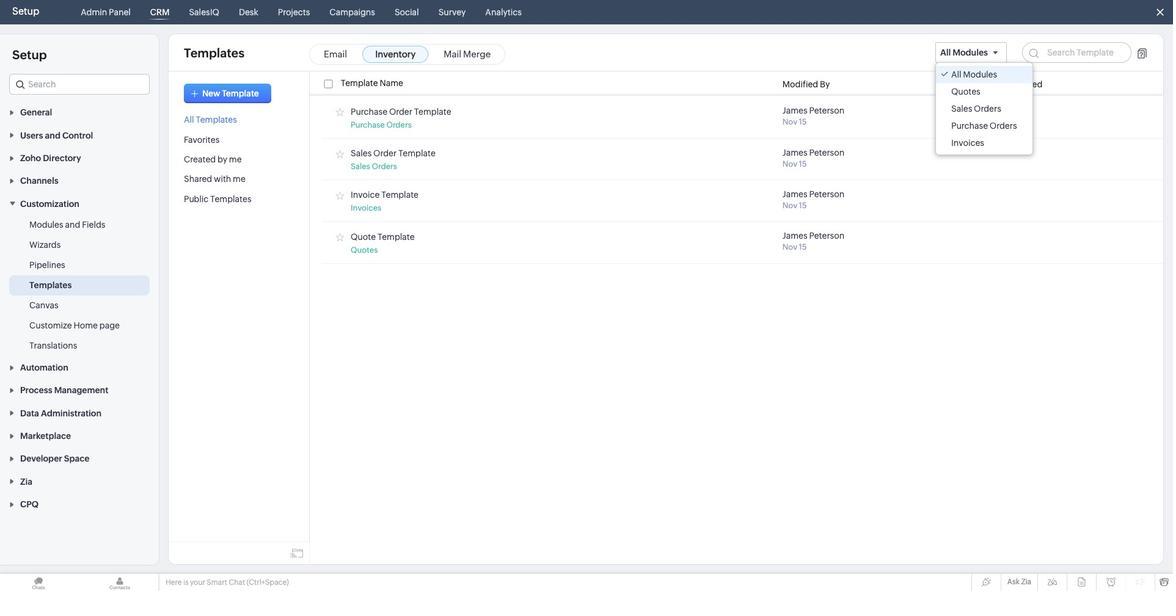 Task type: vqa. For each thing, say whether or not it's contained in the screenshot.
the your
yes



Task type: describe. For each thing, give the bounding box(es) containing it.
campaigns link
[[325, 0, 380, 24]]

desk
[[239, 7, 258, 17]]

projects link
[[273, 0, 315, 24]]

admin panel
[[81, 7, 131, 17]]

setup
[[12, 5, 39, 17]]

here is your smart chat (ctrl+space)
[[166, 579, 289, 587]]

chats image
[[0, 574, 77, 592]]

admin panel link
[[76, 0, 136, 24]]

analytics link
[[481, 0, 527, 24]]

salesiq link
[[184, 0, 224, 24]]

admin
[[81, 7, 107, 17]]

smart
[[207, 579, 227, 587]]

crm
[[150, 7, 170, 17]]

(ctrl+space)
[[247, 579, 289, 587]]

chat
[[229, 579, 245, 587]]

ask zia
[[1008, 578, 1032, 587]]

zia
[[1021, 578, 1032, 587]]

survey link
[[434, 0, 471, 24]]



Task type: locate. For each thing, give the bounding box(es) containing it.
desk link
[[234, 0, 263, 24]]

crm link
[[145, 0, 174, 24]]

campaigns
[[330, 7, 375, 17]]

social
[[395, 7, 419, 17]]

analytics
[[485, 7, 522, 17]]

here
[[166, 579, 182, 587]]

ask
[[1008, 578, 1020, 587]]

panel
[[109, 7, 131, 17]]

survey
[[439, 7, 466, 17]]

salesiq
[[189, 7, 219, 17]]

projects
[[278, 7, 310, 17]]

contacts image
[[81, 574, 158, 592]]

is
[[183, 579, 189, 587]]

your
[[190, 579, 205, 587]]

social link
[[390, 0, 424, 24]]



